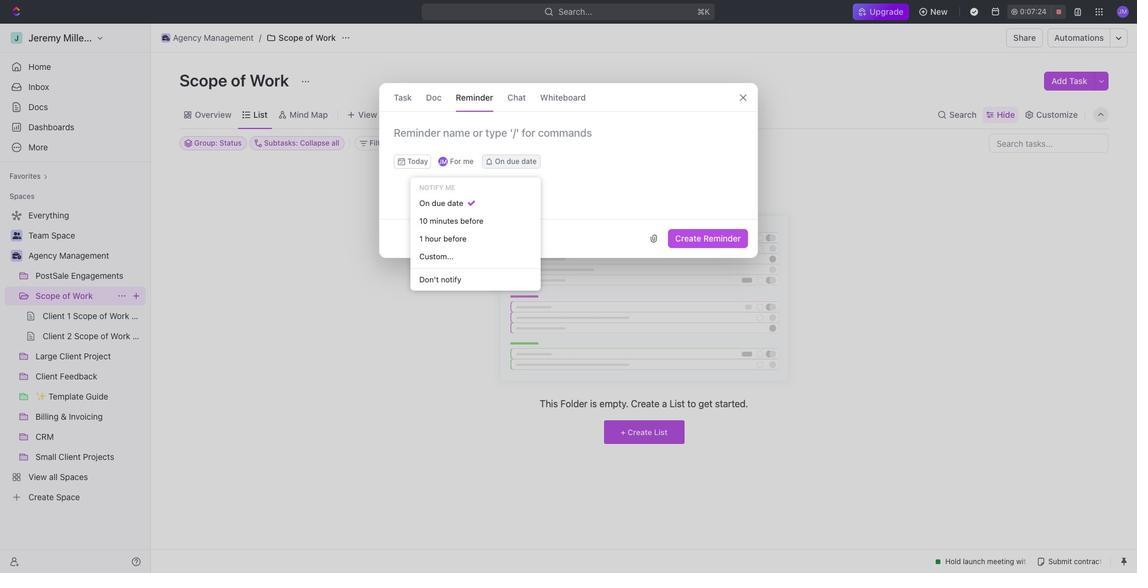 Task type: describe. For each thing, give the bounding box(es) containing it.
/
[[259, 33, 261, 43]]

upgrade link
[[853, 4, 909, 20]]

a
[[662, 399, 667, 409]]

add task button
[[1044, 72, 1094, 91]]

of inside sidebar navigation
[[62, 291, 70, 301]]

⌘k
[[697, 7, 710, 17]]

map
[[311, 109, 328, 119]]

tree inside sidebar navigation
[[5, 206, 146, 507]]

2 vertical spatial list
[[654, 427, 667, 437]]

1 horizontal spatial management
[[204, 33, 254, 43]]

custom...
[[419, 251, 454, 261]]

overview link
[[192, 106, 231, 123]]

1 horizontal spatial work
[[250, 70, 289, 90]]

work inside sidebar navigation
[[72, 291, 93, 301]]

1 hour before
[[419, 234, 467, 243]]

inbox link
[[5, 78, 146, 97]]

doc
[[426, 92, 442, 102]]

add
[[1051, 76, 1067, 86]]

task inside button
[[1069, 76, 1087, 86]]

Reminder na﻿me or type '/' for commands text field
[[380, 126, 757, 155]]

0 vertical spatial business time image
[[162, 35, 170, 41]]

mind
[[289, 109, 309, 119]]

notify
[[419, 184, 444, 191]]

whiteboard
[[540, 92, 586, 102]]

upgrade
[[869, 7, 903, 17]]

0 vertical spatial scope of work
[[279, 33, 336, 43]]

new button
[[914, 2, 955, 21]]

favorites button
[[5, 169, 53, 184]]

chat
[[507, 92, 526, 102]]

business time image inside sidebar navigation
[[12, 252, 21, 259]]

automations button
[[1048, 29, 1110, 47]]

to
[[687, 399, 696, 409]]

1
[[419, 234, 423, 243]]

minutes
[[430, 216, 458, 225]]

Search tasks... text field
[[990, 134, 1108, 152]]

whiteboard button
[[540, 84, 586, 111]]

me
[[445, 184, 455, 191]]

hide inside dropdown button
[[997, 109, 1015, 119]]

agency management link inside tree
[[28, 246, 143, 265]]

mind map link
[[287, 106, 328, 123]]

sidebar navigation
[[0, 24, 151, 573]]

notify
[[441, 275, 461, 284]]

management inside sidebar navigation
[[59, 251, 109, 261]]

0 vertical spatial agency management link
[[158, 31, 257, 45]]

+
[[621, 427, 626, 437]]

1 vertical spatial on
[[419, 198, 430, 208]]

1 vertical spatial scope of work
[[179, 70, 293, 90]]

automations
[[1054, 33, 1104, 43]]

dashboards link
[[5, 118, 146, 137]]

before for 10 minutes before
[[460, 216, 484, 225]]

don't notify
[[419, 275, 461, 284]]

overview
[[195, 109, 231, 119]]

create reminder button
[[668, 229, 748, 248]]

customize button
[[1021, 106, 1081, 123]]

mind map
[[289, 109, 328, 119]]

inbox
[[28, 82, 49, 92]]

search
[[949, 109, 977, 119]]

empty.
[[599, 399, 629, 409]]

2 horizontal spatial of
[[305, 33, 313, 43]]

0 vertical spatial agency
[[173, 33, 202, 43]]

1 vertical spatial create
[[631, 399, 660, 409]]

search...
[[559, 7, 592, 17]]



Task type: locate. For each thing, give the bounding box(es) containing it.
list right a
[[670, 399, 685, 409]]

search button
[[934, 106, 980, 123]]

share
[[1013, 33, 1036, 43]]

0 vertical spatial on due date
[[495, 157, 537, 166]]

1 horizontal spatial reminder
[[703, 233, 741, 243]]

1 vertical spatial task
[[394, 92, 412, 102]]

1 horizontal spatial business time image
[[162, 35, 170, 41]]

0 vertical spatial reminder
[[456, 92, 493, 102]]

1 vertical spatial date
[[447, 198, 463, 208]]

spaces
[[9, 192, 35, 201]]

0 vertical spatial create
[[675, 233, 701, 243]]

add task
[[1051, 76, 1087, 86]]

hide right search
[[997, 109, 1015, 119]]

folder
[[560, 399, 588, 409]]

2 vertical spatial work
[[72, 291, 93, 301]]

1 horizontal spatial date
[[521, 157, 537, 166]]

0 vertical spatial hide
[[997, 109, 1015, 119]]

0 vertical spatial of
[[305, 33, 313, 43]]

0 horizontal spatial business time image
[[12, 252, 21, 259]]

1 vertical spatial management
[[59, 251, 109, 261]]

0:07:24 button
[[1007, 5, 1066, 19]]

agency inside tree
[[28, 251, 57, 261]]

list inside list link
[[253, 109, 268, 119]]

1 vertical spatial due
[[432, 198, 445, 208]]

0 vertical spatial on
[[495, 157, 505, 166]]

on down hide button
[[495, 157, 505, 166]]

management
[[204, 33, 254, 43], [59, 251, 109, 261]]

list down a
[[654, 427, 667, 437]]

doc button
[[426, 84, 442, 111]]

1 vertical spatial agency management link
[[28, 246, 143, 265]]

work
[[315, 33, 336, 43], [250, 70, 289, 90], [72, 291, 93, 301]]

0 vertical spatial due
[[507, 157, 519, 166]]

due
[[507, 157, 519, 166], [432, 198, 445, 208]]

0 horizontal spatial agency
[[28, 251, 57, 261]]

before for 1 hour before
[[443, 234, 467, 243]]

on
[[495, 157, 505, 166], [419, 198, 430, 208]]

share button
[[1006, 28, 1043, 47]]

1 horizontal spatial due
[[507, 157, 519, 166]]

1 horizontal spatial on
[[495, 157, 505, 166]]

0 horizontal spatial scope
[[36, 291, 60, 301]]

on due date
[[495, 157, 537, 166], [419, 198, 463, 208]]

0 horizontal spatial on
[[419, 198, 430, 208]]

task button
[[394, 84, 412, 111]]

favorites
[[9, 172, 41, 181]]

home link
[[5, 57, 146, 76]]

scope of work
[[279, 33, 336, 43], [179, 70, 293, 90], [36, 291, 93, 301]]

started.
[[715, 399, 748, 409]]

2 vertical spatial scope of work
[[36, 291, 93, 301]]

notify me
[[419, 184, 455, 191]]

2 vertical spatial create
[[628, 427, 652, 437]]

due inside dropdown button
[[507, 157, 519, 166]]

date down 'reminder na﻿me or type '/' for commands' text box
[[521, 157, 537, 166]]

hide up on due date dropdown button
[[477, 139, 493, 147]]

on due date inside dropdown button
[[495, 157, 537, 166]]

on inside dropdown button
[[495, 157, 505, 166]]

0 horizontal spatial due
[[432, 198, 445, 208]]

dialog
[[379, 83, 758, 258]]

this folder is empty. create a list to get started.
[[540, 399, 748, 409]]

on due date button
[[482, 155, 541, 169]]

0 horizontal spatial agency management link
[[28, 246, 143, 265]]

0 horizontal spatial reminder
[[456, 92, 493, 102]]

1 vertical spatial reminder
[[703, 233, 741, 243]]

list
[[253, 109, 268, 119], [670, 399, 685, 409], [654, 427, 667, 437]]

scope inside sidebar navigation
[[36, 291, 60, 301]]

task left doc
[[394, 92, 412, 102]]

agency
[[173, 33, 202, 43], [28, 251, 57, 261]]

hide button
[[983, 106, 1018, 123]]

list link
[[251, 106, 268, 123]]

1 vertical spatial on due date
[[419, 198, 463, 208]]

reminder inside "button"
[[703, 233, 741, 243]]

hide
[[997, 109, 1015, 119], [477, 139, 493, 147]]

1 horizontal spatial scope of work link
[[264, 31, 339, 45]]

task inside dialog
[[394, 92, 412, 102]]

10 minutes before
[[419, 216, 484, 225]]

1 vertical spatial work
[[250, 70, 289, 90]]

chat button
[[507, 84, 526, 111]]

1 horizontal spatial list
[[654, 427, 667, 437]]

0 horizontal spatial management
[[59, 251, 109, 261]]

0 horizontal spatial agency management
[[28, 251, 109, 261]]

1 horizontal spatial agency management
[[173, 33, 254, 43]]

2 horizontal spatial list
[[670, 399, 685, 409]]

on due date down hide button
[[495, 157, 537, 166]]

agency management link
[[158, 31, 257, 45], [28, 246, 143, 265]]

tree containing agency management
[[5, 206, 146, 507]]

1 vertical spatial before
[[443, 234, 467, 243]]

10
[[419, 216, 428, 225]]

dialog containing task
[[379, 83, 758, 258]]

customize
[[1036, 109, 1078, 119]]

0 horizontal spatial of
[[62, 291, 70, 301]]

reminder button
[[456, 84, 493, 111]]

1 horizontal spatial hide
[[997, 109, 1015, 119]]

hide button
[[472, 136, 497, 150]]

1 vertical spatial list
[[670, 399, 685, 409]]

2 vertical spatial scope
[[36, 291, 60, 301]]

task right add
[[1069, 76, 1087, 86]]

create
[[675, 233, 701, 243], [631, 399, 660, 409], [628, 427, 652, 437]]

business time image
[[162, 35, 170, 41], [12, 252, 21, 259]]

this
[[540, 399, 558, 409]]

0 vertical spatial list
[[253, 109, 268, 119]]

2 vertical spatial of
[[62, 291, 70, 301]]

reminder
[[456, 92, 493, 102], [703, 233, 741, 243]]

1 vertical spatial agency management
[[28, 251, 109, 261]]

agency management inside tree
[[28, 251, 109, 261]]

1 vertical spatial scope of work link
[[36, 287, 113, 306]]

of
[[305, 33, 313, 43], [231, 70, 246, 90], [62, 291, 70, 301]]

scope of work link
[[264, 31, 339, 45], [36, 287, 113, 306]]

0 vertical spatial scope
[[279, 33, 303, 43]]

0 horizontal spatial on due date
[[419, 198, 463, 208]]

1 horizontal spatial task
[[1069, 76, 1087, 86]]

task
[[1069, 76, 1087, 86], [394, 92, 412, 102]]

1 horizontal spatial on due date
[[495, 157, 537, 166]]

docs
[[28, 102, 48, 112]]

2 horizontal spatial work
[[315, 33, 336, 43]]

0 vertical spatial management
[[204, 33, 254, 43]]

0 horizontal spatial scope of work link
[[36, 287, 113, 306]]

0 vertical spatial work
[[315, 33, 336, 43]]

1 vertical spatial hide
[[477, 139, 493, 147]]

1 horizontal spatial agency management link
[[158, 31, 257, 45]]

before down 10 minutes before
[[443, 234, 467, 243]]

on down "notify"
[[419, 198, 430, 208]]

1 horizontal spatial scope
[[179, 70, 227, 90]]

0 vertical spatial task
[[1069, 76, 1087, 86]]

new
[[930, 7, 948, 17]]

0 vertical spatial agency management
[[173, 33, 254, 43]]

0 vertical spatial before
[[460, 216, 484, 225]]

0 horizontal spatial date
[[447, 198, 463, 208]]

get
[[698, 399, 713, 409]]

before right minutes
[[460, 216, 484, 225]]

0 horizontal spatial work
[[72, 291, 93, 301]]

before
[[460, 216, 484, 225], [443, 234, 467, 243]]

create inside "button"
[[675, 233, 701, 243]]

0 vertical spatial scope of work link
[[264, 31, 339, 45]]

date inside dropdown button
[[521, 157, 537, 166]]

scope
[[279, 33, 303, 43], [179, 70, 227, 90], [36, 291, 60, 301]]

date down me
[[447, 198, 463, 208]]

home
[[28, 62, 51, 72]]

0:07:24
[[1020, 7, 1047, 16]]

0 horizontal spatial task
[[394, 92, 412, 102]]

is
[[590, 399, 597, 409]]

scope of work inside tree
[[36, 291, 93, 301]]

1 vertical spatial scope
[[179, 70, 227, 90]]

1 horizontal spatial agency
[[173, 33, 202, 43]]

1 horizontal spatial of
[[231, 70, 246, 90]]

agency management
[[173, 33, 254, 43], [28, 251, 109, 261]]

hour
[[425, 234, 441, 243]]

1 vertical spatial business time image
[[12, 252, 21, 259]]

1 vertical spatial of
[[231, 70, 246, 90]]

on due date down notify me on the top of page
[[419, 198, 463, 208]]

2 horizontal spatial scope
[[279, 33, 303, 43]]

tree
[[5, 206, 146, 507]]

don't
[[419, 275, 439, 284]]

create reminder
[[675, 233, 741, 243]]

1 vertical spatial agency
[[28, 251, 57, 261]]

+ create list
[[621, 427, 667, 437]]

date
[[521, 157, 537, 166], [447, 198, 463, 208]]

0 vertical spatial date
[[521, 157, 537, 166]]

list left mind at the top
[[253, 109, 268, 119]]

0 horizontal spatial hide
[[477, 139, 493, 147]]

hide inside button
[[477, 139, 493, 147]]

0 horizontal spatial list
[[253, 109, 268, 119]]

dashboards
[[28, 122, 74, 132]]

docs link
[[5, 98, 146, 117]]



Task type: vqa. For each thing, say whether or not it's contained in the screenshot.
chat
yes



